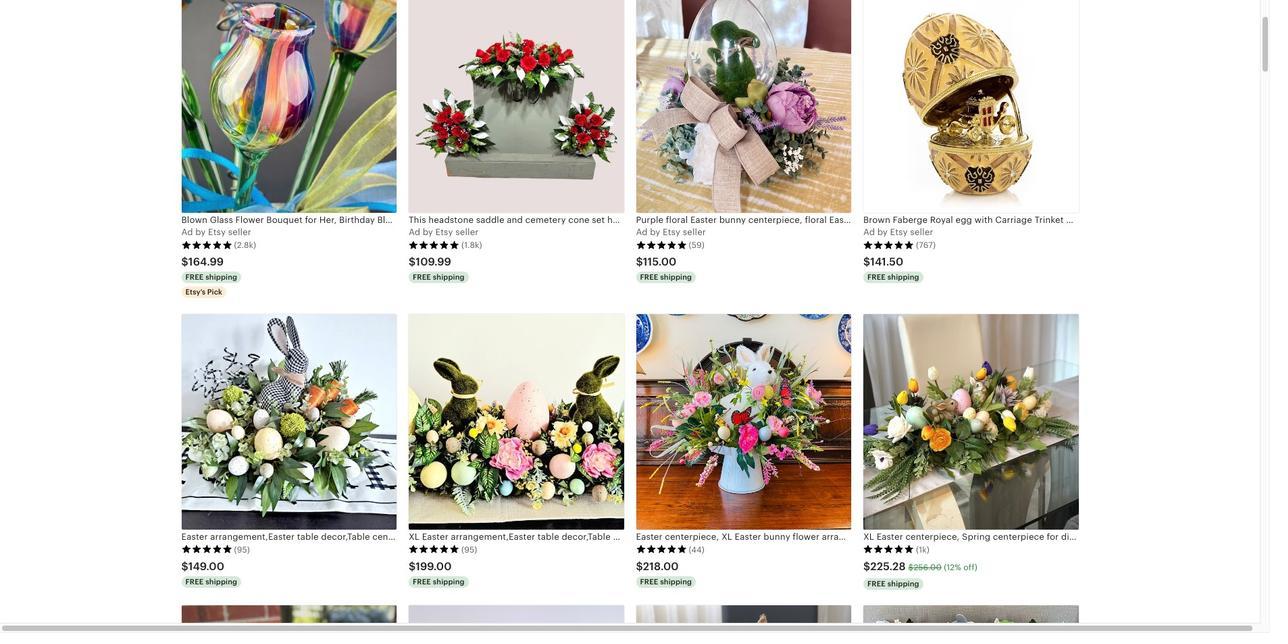 Task type: locate. For each thing, give the bounding box(es) containing it.
1 d from the left
[[187, 227, 193, 237]]

5 out of 5 stars image
[[181, 240, 232, 250], [409, 240, 459, 250], [636, 240, 687, 250], [864, 240, 914, 250], [181, 545, 232, 554], [409, 545, 459, 554], [636, 545, 687, 554], [864, 545, 914, 554]]

seller up '(1.8k)'
[[456, 227, 479, 237]]

a d b y etsy seller up (59)
[[636, 227, 706, 237]]

etsy up 115.00 on the right top of page
[[663, 227, 681, 237]]

seller up (59)
[[683, 227, 706, 237]]

free inside $ 218.00 free shipping
[[640, 577, 658, 586]]

free up the etsy's
[[185, 273, 204, 281]]

2 etsy from the left
[[436, 227, 453, 237]]

1 a from the left
[[181, 227, 188, 237]]

b up 115.00 on the right top of page
[[650, 227, 656, 237]]

a d b y etsy seller
[[181, 227, 251, 237], [409, 227, 479, 237], [636, 227, 706, 237], [864, 227, 933, 237]]

$ inside $ 109.99 free shipping
[[409, 256, 416, 269]]

d for 141.50
[[869, 227, 875, 237]]

shipping inside $ 149.00 free shipping
[[206, 577, 237, 586]]

a for 115.00
[[636, 227, 642, 237]]

$ inside $ 199.00 free shipping
[[409, 560, 416, 573]]

seller
[[228, 227, 251, 237], [456, 227, 479, 237], [683, 227, 706, 237], [910, 227, 933, 237]]

shipping for 199.00
[[433, 577, 465, 586]]

shipping
[[206, 273, 237, 281], [433, 273, 465, 281], [660, 273, 692, 281], [888, 273, 919, 281], [206, 577, 237, 586], [433, 577, 465, 586], [660, 577, 692, 586], [888, 579, 919, 588]]

a up $ 115.00 free shipping
[[636, 227, 642, 237]]

dinning
[[1061, 532, 1094, 542]]

shipping down 115.00 on the right top of page
[[660, 273, 692, 281]]

3 seller from the left
[[683, 227, 706, 237]]

$ inside $ 149.00 free shipping
[[181, 560, 188, 573]]

4 b from the left
[[878, 227, 883, 237]]

etsy up 141.50
[[890, 227, 908, 237]]

free down the 109.99
[[413, 273, 431, 281]]

shipping down 141.50
[[888, 273, 919, 281]]

4 seller from the left
[[910, 227, 933, 237]]

$ for 199.00
[[409, 560, 416, 573]]

1 b from the left
[[195, 227, 201, 237]]

164.99
[[188, 256, 224, 269]]

5 out of 5 stars image up 199.00
[[409, 545, 459, 554]]

$ for 141.50
[[864, 256, 871, 269]]

etsy for 164.99
[[208, 227, 226, 237]]

(95) up $ 199.00 free shipping
[[462, 545, 477, 555]]

$ 149.00 free shipping
[[181, 560, 237, 586]]

y for 164.99
[[201, 227, 206, 237]]

1 a d b y etsy seller from the left
[[181, 227, 251, 237]]

2 a d b y etsy seller from the left
[[409, 227, 479, 237]]

256.00
[[914, 563, 942, 572]]

free down 199.00
[[413, 577, 431, 586]]

shipping for 164.99
[[206, 273, 237, 281]]

shipping inside '$ 164.99 free shipping'
[[206, 273, 237, 281]]

shipping inside $ 199.00 free shipping
[[433, 577, 465, 586]]

a d b y etsy seller for 109.99
[[409, 227, 479, 237]]

2 a from the left
[[409, 227, 415, 237]]

(95)
[[234, 545, 250, 555], [462, 545, 477, 555]]

2 b from the left
[[423, 227, 429, 237]]

seller up (767)
[[910, 227, 933, 237]]

a up $ 141.50 free shipping
[[864, 227, 870, 237]]

4 etsy from the left
[[890, 227, 908, 237]]

d up the 164.99 at the left of the page
[[187, 227, 193, 237]]

xl easter centerpiece, spring centerpiece for dinning table, 30" long image
[[864, 314, 1079, 530]]

etsy up the 109.99
[[436, 227, 453, 237]]

pick
[[207, 288, 222, 296]]

b up 141.50
[[878, 227, 883, 237]]

$ 199.00 free shipping
[[409, 560, 465, 586]]

1 (95) from the left
[[234, 545, 250, 555]]

free for 149.00
[[185, 577, 204, 586]]

$ inside '$ 164.99 free shipping'
[[181, 256, 188, 269]]

y up 115.00 on the right top of page
[[656, 227, 661, 237]]

(1k)
[[916, 545, 930, 555]]

2 y from the left
[[428, 227, 433, 237]]

a for 109.99
[[409, 227, 415, 237]]

3 b from the left
[[650, 227, 656, 237]]

$ inside $ 115.00 free shipping
[[636, 256, 643, 269]]

b up the 164.99 at the left of the page
[[195, 227, 201, 237]]

shipping inside $ 218.00 free shipping
[[660, 577, 692, 586]]

for
[[1047, 532, 1059, 542]]

3 a from the left
[[636, 227, 642, 237]]

free inside '$ 164.99 free shipping'
[[185, 273, 204, 281]]

y up the 109.99
[[428, 227, 433, 237]]

shipping down the 109.99
[[433, 273, 465, 281]]

a
[[181, 227, 188, 237], [409, 227, 415, 237], [636, 227, 642, 237], [864, 227, 870, 237]]

xl easter centerpiece, spring centerpiece for dinning table, 30" long
[[864, 532, 1160, 542]]

free down 149.00
[[185, 577, 204, 586]]

a d b y etsy seller up the 164.99 at the left of the page
[[181, 227, 251, 237]]

free inside $ 149.00 free shipping
[[185, 577, 204, 586]]

etsy
[[208, 227, 226, 237], [436, 227, 453, 237], [663, 227, 681, 237], [890, 227, 908, 237]]

218.00
[[643, 560, 679, 573]]

3 etsy from the left
[[663, 227, 681, 237]]

2 seller from the left
[[456, 227, 479, 237]]

shipping down 149.00
[[206, 577, 237, 586]]

3 d from the left
[[642, 227, 648, 237]]

3 a d b y etsy seller from the left
[[636, 227, 706, 237]]

free down 218.00
[[640, 577, 658, 586]]

shipping up 'pick'
[[206, 273, 237, 281]]

etsy up the 164.99 at the left of the page
[[208, 227, 226, 237]]

$ 218.00 free shipping
[[636, 560, 692, 586]]

2 (95) from the left
[[462, 545, 477, 555]]

(59)
[[689, 241, 705, 250]]

free inside $ 109.99 free shipping
[[413, 273, 431, 281]]

shipping inside $ 141.50 free shipping
[[888, 273, 919, 281]]

4 a from the left
[[864, 227, 870, 237]]

shipping inside $ 109.99 free shipping
[[433, 273, 465, 281]]

shipping down 218.00
[[660, 577, 692, 586]]

3 y from the left
[[656, 227, 661, 237]]

free shipping
[[868, 579, 919, 588]]

1 y from the left
[[201, 227, 206, 237]]

free
[[185, 273, 204, 281], [413, 273, 431, 281], [640, 273, 658, 281], [868, 273, 886, 281], [185, 577, 204, 586], [413, 577, 431, 586], [640, 577, 658, 586], [868, 579, 886, 588]]

1 seller from the left
[[228, 227, 251, 237]]

b for 141.50
[[878, 227, 883, 237]]

4 a d b y etsy seller from the left
[[864, 227, 933, 237]]

$ inside $ 141.50 free shipping
[[864, 256, 871, 269]]

shipping for 141.50
[[888, 273, 919, 281]]

etsy for 109.99
[[436, 227, 453, 237]]

free for 141.50
[[868, 273, 886, 281]]

a up $ 109.99 free shipping at the left of page
[[409, 227, 415, 237]]

easter
[[877, 532, 903, 542]]

d up 115.00 on the right top of page
[[642, 227, 648, 237]]

(95) up $ 149.00 free shipping
[[234, 545, 250, 555]]

$ for 149.00
[[181, 560, 188, 573]]

free inside $ 199.00 free shipping
[[413, 577, 431, 586]]

y for 141.50
[[883, 227, 888, 237]]

d up the 109.99
[[415, 227, 420, 237]]

2 d from the left
[[415, 227, 420, 237]]

d up 141.50
[[869, 227, 875, 237]]

b
[[195, 227, 201, 237], [423, 227, 429, 237], [650, 227, 656, 237], [878, 227, 883, 237]]

y up 141.50
[[883, 227, 888, 237]]

free down 141.50
[[868, 273, 886, 281]]

purple floral easter bunny centerpiece, floral easter centerpiece, centerpiece with glass egg, easter table decor, easter tablescape image
[[636, 0, 851, 213]]

farmhouse style long easter table arrangement in galvanized tin, easter centerpiece in galvanized tin, mantle centerpiece, easter decor image
[[864, 606, 1079, 633]]

b up the 109.99
[[423, 227, 429, 237]]

shipping inside $ 115.00 free shipping
[[660, 273, 692, 281]]

seller up (2.8k)
[[228, 227, 251, 237]]

xl
[[864, 532, 874, 542]]

shipping down 199.00
[[433, 577, 465, 586]]

a d b y etsy seller up (767)
[[864, 227, 933, 237]]

$ for 218.00
[[636, 560, 643, 573]]

1 horizontal spatial (95)
[[462, 545, 477, 555]]

seller for 109.99
[[456, 227, 479, 237]]

this headstone saddle and cemetery cone set has silk grave flowers including white calla lilies and red roses. image
[[409, 0, 624, 213]]

y up the 164.99 at the left of the page
[[201, 227, 206, 237]]

free for 218.00
[[640, 577, 658, 586]]

149.00
[[188, 560, 224, 573]]

109.99
[[416, 256, 451, 269]]

a for 141.50
[[864, 227, 870, 237]]

free for 109.99
[[413, 273, 431, 281]]

5 out of 5 stars image up 149.00
[[181, 545, 232, 554]]

free inside $ 115.00 free shipping
[[640, 273, 658, 281]]

4 y from the left
[[883, 227, 888, 237]]

5 out of 5 stars image up 218.00
[[636, 545, 687, 554]]

y
[[201, 227, 206, 237], [428, 227, 433, 237], [656, 227, 661, 237], [883, 227, 888, 237]]

seller for 115.00
[[683, 227, 706, 237]]

d for 164.99
[[187, 227, 193, 237]]

free inside $ 141.50 free shipping
[[868, 273, 886, 281]]

etsy's
[[185, 288, 206, 296]]

free down "225.28"
[[868, 579, 886, 588]]

1 etsy from the left
[[208, 227, 226, 237]]

a up '$ 164.99 free shipping'
[[181, 227, 188, 237]]

a d b y etsy seller up '(1.8k)'
[[409, 227, 479, 237]]

free down 115.00 on the right top of page
[[640, 273, 658, 281]]

4 d from the left
[[869, 227, 875, 237]]

$
[[181, 256, 188, 269], [409, 256, 416, 269], [636, 256, 643, 269], [864, 256, 871, 269], [181, 560, 188, 573], [409, 560, 416, 573], [636, 560, 643, 573], [864, 560, 871, 573], [909, 563, 914, 572]]

d
[[187, 227, 193, 237], [415, 227, 420, 237], [642, 227, 648, 237], [869, 227, 875, 237]]

$ inside $ 218.00 free shipping
[[636, 560, 643, 573]]

0 horizontal spatial (95)
[[234, 545, 250, 555]]



Task type: vqa. For each thing, say whether or not it's contained in the screenshot.
$ associated with 164.99
yes



Task type: describe. For each thing, give the bounding box(es) containing it.
(12%
[[944, 563, 962, 572]]

(95) for 199.00
[[462, 545, 477, 555]]

d for 115.00
[[642, 227, 648, 237]]

30"
[[1123, 532, 1138, 542]]

blown glass flower bouquet for her, birthday blown glass flowers to steal her heart, blown glass flower bouquet, birthday gift flowers image
[[181, 0, 397, 213]]

$ 225.28 $ 256.00 (12% off)
[[864, 560, 978, 573]]

off)
[[964, 563, 978, 572]]

5 out of 5 stars image up the 164.99 at the left of the page
[[181, 240, 232, 250]]

seller for 141.50
[[910, 227, 933, 237]]

5 out of 5 stars image up the 109.99
[[409, 240, 459, 250]]

shipping down "225.28"
[[888, 579, 919, 588]]

a d b y etsy seller for 164.99
[[181, 227, 251, 237]]

199.00
[[416, 560, 452, 573]]

5 out of 5 stars image up 115.00 on the right top of page
[[636, 240, 687, 250]]

b for 164.99
[[195, 227, 201, 237]]

$ for 164.99
[[181, 256, 188, 269]]

free for 164.99
[[185, 273, 204, 281]]

115.00
[[643, 256, 677, 269]]

$ for 109.99
[[409, 256, 416, 269]]

easter arrangement,easter table decor,table centerpiece,spring centerpiece,easter centerpiece,easter bunny,buffalo bunny centerpiece image
[[181, 314, 397, 530]]

etsy for 115.00
[[663, 227, 681, 237]]

(767)
[[916, 241, 936, 250]]

a d b y etsy seller for 141.50
[[864, 227, 933, 237]]

table,
[[1096, 532, 1121, 542]]

xl easter centerpiece, spring centerpiece for dinning table, 31" long image
[[636, 606, 851, 633]]

d for 109.99
[[415, 227, 420, 237]]

(2.8k)
[[234, 241, 256, 250]]

(44)
[[689, 545, 705, 555]]

$ 141.50 free shipping
[[864, 256, 919, 281]]

shipping for 218.00
[[660, 577, 692, 586]]

etsy's pick
[[185, 288, 222, 296]]

seller for 164.99
[[228, 227, 251, 237]]

(1.8k)
[[462, 241, 482, 250]]

free for 115.00
[[640, 273, 658, 281]]

centerpiece,
[[906, 532, 960, 542]]

spring
[[962, 532, 991, 542]]

shipping for 149.00
[[206, 577, 237, 586]]

etsy for 141.50
[[890, 227, 908, 237]]

xl easter arrangement,easter table decor,table centerpiece,easter decor,easter centerpiece,easter table arrangement,centerpiece,spring , image
[[409, 314, 624, 530]]

$ 109.99 free shipping
[[409, 256, 465, 281]]

b for 115.00
[[650, 227, 656, 237]]

a for 164.99
[[181, 227, 188, 237]]

$ for 115.00
[[636, 256, 643, 269]]

free for 199.00
[[413, 577, 431, 586]]

5 out of 5 stars image up 141.50
[[864, 240, 914, 250]]

141.50
[[871, 256, 904, 269]]

y for 115.00
[[656, 227, 661, 237]]

5 out of 5 stars image down easter
[[864, 545, 914, 554]]

shipping for 109.99
[[433, 273, 465, 281]]

easter centerpiece, xl easter bunny flower arrangement, large easter tabletop centerpiece, spring flower arrangement, spring centerpiece image
[[636, 314, 851, 530]]

centerpiece
[[993, 532, 1045, 542]]

a d b y etsy seller for 115.00
[[636, 227, 706, 237]]

brown faberge royal egg with carriage trinket box russian egg decorated with swarovski crystals collectors easter egg image
[[864, 0, 1079, 213]]

$ for 225.28
[[864, 560, 871, 573]]

b for 109.99
[[423, 227, 429, 237]]

$ 115.00 free shipping
[[636, 256, 692, 281]]

easter centerpiece with bunny, large spring easter arrangement image
[[409, 606, 624, 633]]

christian arrangement, easter centerpiece arrangement, easter centerpiece, christian religious arrangement, 3 cross decor, desk ornament image
[[181, 606, 397, 633]]

$ 164.99 free shipping
[[181, 256, 237, 281]]

long
[[1141, 532, 1160, 542]]

shipping for 115.00
[[660, 273, 692, 281]]

225.28
[[871, 560, 906, 573]]

$ inside $ 225.28 $ 256.00 (12% off)
[[909, 563, 914, 572]]

y for 109.99
[[428, 227, 433, 237]]

(95) for 149.00
[[234, 545, 250, 555]]



